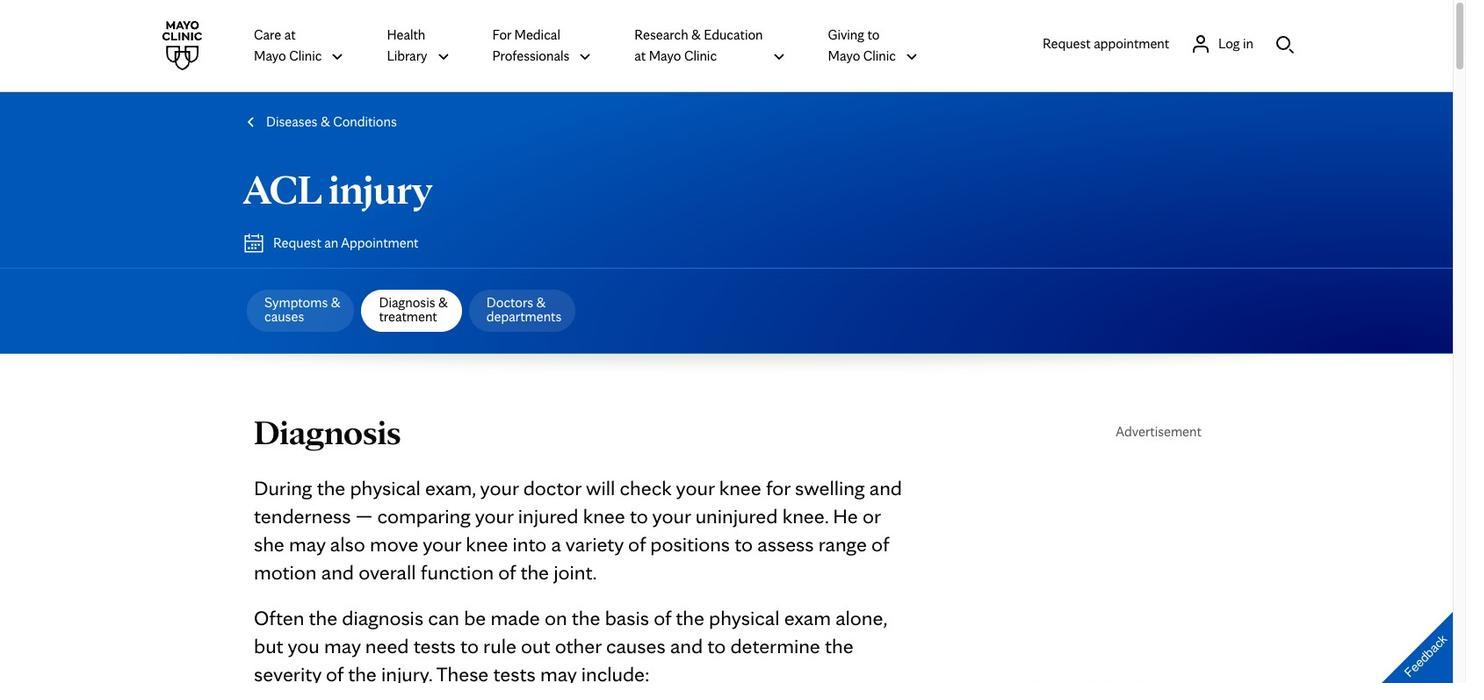 Task type: vqa. For each thing, say whether or not it's contained in the screenshot.
second Mayo from right
yes



Task type: describe. For each thing, give the bounding box(es) containing it.
health library
[[387, 26, 428, 64]]

she
[[254, 532, 285, 557]]

education
[[704, 26, 763, 43]]

determine
[[731, 634, 821, 659]]

often
[[254, 606, 304, 631]]

on
[[545, 606, 567, 631]]

menu item containing symptoms &
[[243, 283, 358, 339]]

clinic inside research & education at mayo clinic
[[685, 47, 717, 64]]

mayo for care at mayo clinic
[[254, 47, 286, 64]]

the up "you"
[[309, 606, 338, 631]]

the down alone, at the bottom of page
[[825, 634, 854, 659]]

tenderness
[[254, 504, 351, 529]]

departments
[[487, 309, 562, 325]]

may inside during the physical exam, your doctor will check your knee for swelling and tenderness — comparing your injured knee to your uninjured knee. he or she may also move your knee into a variety of positions to assess range of motion and overall function of the joint.
[[289, 532, 326, 557]]

acl
[[243, 163, 322, 214]]

positions
[[651, 532, 730, 557]]

Request appointment text field
[[1043, 33, 1170, 54]]

research & education at mayo clinic
[[635, 26, 763, 64]]

& for diagnosis
[[439, 294, 448, 311]]

to inside giving to mayo clinic
[[868, 26, 880, 43]]

out
[[521, 634, 551, 659]]

at inside care at mayo clinic
[[285, 26, 296, 43]]

knee.
[[783, 504, 829, 529]]

joint.
[[554, 560, 597, 585]]

giving
[[828, 26, 865, 43]]

often the diagnosis can be made on the basis of the physical exam alone, but you may need tests to rule out other causes and to determine the severity of the injury. these tests may include:
[[254, 606, 888, 684]]

the right basis at the left
[[676, 606, 705, 631]]

exam,
[[425, 476, 476, 501]]

into
[[513, 532, 547, 557]]

& for doctors
[[537, 294, 546, 311]]

these
[[437, 662, 489, 684]]

severity
[[254, 662, 322, 684]]

injury
[[329, 163, 433, 214]]

made
[[491, 606, 540, 631]]

clinic for care at mayo clinic
[[289, 47, 322, 64]]

1 vertical spatial may
[[324, 634, 361, 659]]

he
[[834, 504, 859, 529]]

request appointment
[[1043, 35, 1170, 51]]

of right severity
[[326, 662, 344, 684]]

0 vertical spatial and
[[870, 476, 903, 501]]

feedback
[[1402, 633, 1451, 681]]

health
[[387, 26, 426, 43]]

will
[[586, 476, 615, 501]]

& for diseases
[[321, 113, 330, 130]]

for medical professionals button
[[493, 24, 593, 68]]

professionals
[[493, 47, 570, 64]]

diseases
[[266, 113, 318, 130]]

move
[[370, 532, 419, 557]]

0 horizontal spatial and
[[321, 560, 354, 585]]

range
[[819, 532, 867, 557]]

rule
[[484, 634, 517, 659]]

can
[[428, 606, 460, 631]]

the down the into
[[521, 560, 549, 585]]

care
[[254, 26, 281, 43]]

variety
[[566, 532, 624, 557]]

for
[[766, 476, 791, 501]]

or
[[863, 504, 881, 529]]

injured
[[518, 504, 579, 529]]

of right basis at the left
[[654, 606, 672, 631]]

exam
[[785, 606, 831, 631]]

your right check
[[676, 476, 715, 501]]

acl injury
[[243, 163, 433, 214]]

symptoms
[[265, 294, 328, 311]]

giving to mayo clinic
[[828, 26, 896, 64]]

clinic for giving to mayo clinic
[[864, 47, 896, 64]]

request an appointment link
[[240, 229, 422, 258]]

diagnosis
[[342, 606, 424, 631]]

of right variety at the left bottom
[[629, 532, 646, 557]]

library
[[387, 47, 428, 64]]

feedback button
[[1368, 598, 1467, 684]]

need
[[365, 634, 409, 659]]

motion
[[254, 560, 317, 585]]

health library button
[[387, 24, 450, 68]]

diagnosis for diagnosis
[[254, 411, 401, 454]]

treatment
[[379, 309, 437, 325]]

diseases & conditions
[[266, 113, 397, 130]]

diagnosis for diagnosis & treatment
[[379, 294, 436, 311]]

giving to mayo clinic button
[[828, 24, 919, 68]]

advertisement
[[1116, 424, 1202, 440]]

1 horizontal spatial tests
[[494, 662, 536, 684]]

request appointment link
[[1043, 33, 1170, 54]]

request an appointment
[[273, 235, 419, 251]]

injury.
[[381, 662, 433, 684]]

function
[[421, 560, 494, 585]]



Task type: locate. For each thing, give the bounding box(es) containing it.
check
[[620, 476, 672, 501]]

mayo down research
[[649, 47, 682, 64]]

diagnosis inside diagnosis & treatment
[[379, 294, 436, 311]]

0 horizontal spatial request
[[273, 235, 321, 251]]

your up positions
[[653, 504, 691, 529]]

1 horizontal spatial mayo
[[649, 47, 682, 64]]

research & education at mayo clinic button
[[635, 24, 786, 68]]

0 vertical spatial request
[[1043, 35, 1091, 51]]

0 horizontal spatial physical
[[350, 476, 421, 501]]

doctor
[[524, 476, 582, 501]]

physical up "—"
[[350, 476, 421, 501]]

to right giving
[[868, 26, 880, 43]]

include:
[[582, 662, 650, 684]]

1 vertical spatial knee
[[583, 504, 626, 529]]

& right doctors
[[537, 294, 546, 311]]

acl injury link
[[243, 163, 433, 214]]

2 horizontal spatial clinic
[[864, 47, 896, 64]]

causes inside "often the diagnosis can be made on the basis of the physical exam alone, but you may need tests to rule out other causes and to determine the severity of the injury. these tests may include:"
[[606, 634, 666, 659]]

to up these
[[461, 634, 479, 659]]

menu item containing doctors &
[[466, 283, 579, 339]]

1 horizontal spatial clinic
[[685, 47, 717, 64]]

0 horizontal spatial knee
[[466, 532, 508, 557]]

at down research
[[635, 47, 646, 64]]

0 horizontal spatial mayo
[[254, 47, 286, 64]]

at inside research & education at mayo clinic
[[635, 47, 646, 64]]

2 vertical spatial and
[[671, 634, 703, 659]]

to left determine
[[708, 634, 726, 659]]

you
[[288, 634, 320, 659]]

for medical professionals
[[493, 26, 570, 64]]

and inside "often the diagnosis can be made on the basis of the physical exam alone, but you may need tests to rule out other causes and to determine the severity of the injury. these tests may include:"
[[671, 634, 703, 659]]

causes down request an appointment link on the left top of the page
[[265, 309, 304, 325]]

1 vertical spatial diagnosis
[[254, 411, 401, 454]]

diagnosis
[[379, 294, 436, 311], [254, 411, 401, 454]]

2 vertical spatial knee
[[466, 532, 508, 557]]

diagnosis down appointment
[[379, 294, 436, 311]]

causes down basis at the left
[[606, 634, 666, 659]]

0 vertical spatial causes
[[265, 309, 304, 325]]

0 vertical spatial knee
[[720, 476, 762, 501]]

request inside text box
[[1043, 35, 1091, 51]]

tests down can on the bottom left of the page
[[414, 634, 456, 659]]

0 horizontal spatial menu item
[[243, 283, 358, 339]]

3 mayo from the left
[[828, 47, 861, 64]]

0 vertical spatial may
[[289, 532, 326, 557]]

knee down will
[[583, 504, 626, 529]]

doctors & departments
[[487, 294, 562, 325]]

also
[[330, 532, 365, 557]]

0 vertical spatial tests
[[414, 634, 456, 659]]

1 horizontal spatial menu item
[[466, 283, 579, 339]]

swelling
[[795, 476, 865, 501]]

menu item
[[243, 283, 358, 339], [466, 283, 579, 339]]

acl injury main content
[[0, 92, 1454, 684]]

research
[[635, 26, 689, 43]]

1 horizontal spatial knee
[[583, 504, 626, 529]]

of down the into
[[499, 560, 516, 585]]

request for request appointment
[[1043, 35, 1091, 51]]

knee up uninjured
[[720, 476, 762, 501]]

1 horizontal spatial and
[[671, 634, 703, 659]]

1 vertical spatial and
[[321, 560, 354, 585]]

diseases & conditions link
[[240, 110, 401, 134]]

symptoms & causes
[[265, 294, 341, 325]]

& right symptoms
[[331, 294, 341, 311]]

2 horizontal spatial knee
[[720, 476, 762, 501]]

Log in text field
[[1219, 33, 1254, 54]]

1 vertical spatial physical
[[709, 606, 780, 631]]

1 mayo from the left
[[254, 47, 286, 64]]

1 horizontal spatial request
[[1043, 35, 1091, 51]]

& inside doctors & departments
[[537, 294, 546, 311]]

and
[[870, 476, 903, 501], [321, 560, 354, 585], [671, 634, 703, 659]]

doctors
[[487, 294, 534, 311]]

& for symptoms
[[331, 294, 341, 311]]

your right exam,
[[480, 476, 519, 501]]

physical
[[350, 476, 421, 501], [709, 606, 780, 631]]

clinic
[[289, 47, 322, 64], [685, 47, 717, 64], [864, 47, 896, 64]]

may down tenderness
[[289, 532, 326, 557]]

your up the into
[[475, 504, 514, 529]]

& for research
[[692, 26, 701, 43]]

request
[[1043, 35, 1091, 51], [273, 235, 321, 251]]

request left an
[[273, 235, 321, 251]]

request left the appointment
[[1043, 35, 1091, 51]]

1 horizontal spatial physical
[[709, 606, 780, 631]]

& right research
[[692, 26, 701, 43]]

2 mayo from the left
[[649, 47, 682, 64]]

mayo inside giving to mayo clinic
[[828, 47, 861, 64]]

request for request an appointment
[[273, 235, 321, 251]]

1 menu item from the left
[[243, 283, 358, 339]]

menu bar
[[222, 283, 579, 339]]

the up other
[[572, 606, 601, 631]]

log in
[[1219, 35, 1254, 51]]

for
[[493, 26, 512, 43]]

conditions
[[333, 113, 397, 130]]

diagnosis up 'during'
[[254, 411, 401, 454]]

1 clinic from the left
[[289, 47, 322, 64]]

causes inside symptoms & causes
[[265, 309, 304, 325]]

& right treatment
[[439, 294, 448, 311]]

clinic down the education
[[685, 47, 717, 64]]

the
[[317, 476, 346, 501], [521, 560, 549, 585], [309, 606, 338, 631], [572, 606, 601, 631], [676, 606, 705, 631], [825, 634, 854, 659], [348, 662, 377, 684]]

in
[[1244, 35, 1254, 51]]

care at mayo clinic
[[254, 26, 322, 64]]

&
[[692, 26, 701, 43], [321, 113, 330, 130], [331, 294, 341, 311], [439, 294, 448, 311], [537, 294, 546, 311]]

log in link
[[1191, 33, 1254, 54]]

log
[[1219, 35, 1241, 51]]

but
[[254, 634, 284, 659]]

diagnosis & treatment
[[379, 294, 448, 325]]

of
[[629, 532, 646, 557], [872, 532, 889, 557], [499, 560, 516, 585], [654, 606, 672, 631], [326, 662, 344, 684]]

advertisement region
[[1027, 464, 1291, 684]]

clinic up 'diseases'
[[289, 47, 322, 64]]

your up function
[[423, 532, 462, 557]]

mayo for giving to mayo clinic
[[828, 47, 861, 64]]

clinic inside giving to mayo clinic
[[864, 47, 896, 64]]

the up tenderness
[[317, 476, 346, 501]]

physical up determine
[[709, 606, 780, 631]]

knee
[[720, 476, 762, 501], [583, 504, 626, 529], [466, 532, 508, 557]]

1 vertical spatial request
[[273, 235, 321, 251]]

to down check
[[630, 504, 648, 529]]

uninjured
[[696, 504, 778, 529]]

1 vertical spatial tests
[[494, 662, 536, 684]]

may right "you"
[[324, 634, 361, 659]]

2 clinic from the left
[[685, 47, 717, 64]]

0 vertical spatial at
[[285, 26, 296, 43]]

tests down rule
[[494, 662, 536, 684]]

mayo down care at the top
[[254, 47, 286, 64]]

causes
[[265, 309, 304, 325], [606, 634, 666, 659]]

care at mayo clinic button
[[254, 24, 345, 68]]

comparing
[[377, 504, 471, 529]]

to
[[868, 26, 880, 43], [630, 504, 648, 529], [735, 532, 753, 557], [461, 634, 479, 659], [708, 634, 726, 659]]

physical inside "often the diagnosis can be made on the basis of the physical exam alone, but you may need tests to rule out other causes and to determine the severity of the injury. these tests may include:"
[[709, 606, 780, 631]]

& inside research & education at mayo clinic
[[692, 26, 701, 43]]

& inside diagnosis & treatment
[[439, 294, 448, 311]]

mayo clinic home page image
[[157, 21, 207, 70]]

clinic inside care at mayo clinic
[[289, 47, 322, 64]]

appointment
[[341, 235, 419, 251]]

0 vertical spatial physical
[[350, 476, 421, 501]]

may down other
[[540, 662, 577, 684]]

menu bar inside acl injury main content
[[222, 283, 579, 339]]

menu bar containing symptoms &
[[222, 283, 579, 339]]

during the physical exam, your doctor will check your knee for swelling and tenderness — comparing your injured knee to your uninjured knee. he or she may also move your knee into a variety of positions to assess range of motion and overall function of the joint.
[[254, 476, 903, 585]]

1 vertical spatial at
[[635, 47, 646, 64]]

overall
[[359, 560, 416, 585]]

appointment
[[1094, 35, 1170, 51]]

0 horizontal spatial causes
[[265, 309, 304, 325]]

mayo down giving
[[828, 47, 861, 64]]

at
[[285, 26, 296, 43], [635, 47, 646, 64]]

to down uninjured
[[735, 532, 753, 557]]

—
[[356, 504, 373, 529]]

& inside symptoms & causes
[[331, 294, 341, 311]]

may
[[289, 532, 326, 557], [324, 634, 361, 659], [540, 662, 577, 684]]

0 horizontal spatial clinic
[[289, 47, 322, 64]]

the down need
[[348, 662, 377, 684]]

1 horizontal spatial at
[[635, 47, 646, 64]]

of down or
[[872, 532, 889, 557]]

mayo inside care at mayo clinic
[[254, 47, 286, 64]]

& right 'diseases'
[[321, 113, 330, 130]]

clinic down giving
[[864, 47, 896, 64]]

a
[[552, 532, 562, 557]]

be
[[464, 606, 486, 631]]

2 horizontal spatial mayo
[[828, 47, 861, 64]]

2 horizontal spatial and
[[870, 476, 903, 501]]

physical inside during the physical exam, your doctor will check your knee for swelling and tenderness — comparing your injured knee to your uninjured knee. he or she may also move your knee into a variety of positions to assess range of motion and overall function of the joint.
[[350, 476, 421, 501]]

0 horizontal spatial tests
[[414, 634, 456, 659]]

your
[[480, 476, 519, 501], [676, 476, 715, 501], [475, 504, 514, 529], [653, 504, 691, 529], [423, 532, 462, 557]]

an
[[325, 235, 339, 251]]

2 vertical spatial may
[[540, 662, 577, 684]]

knee up function
[[466, 532, 508, 557]]

0 vertical spatial diagnosis
[[379, 294, 436, 311]]

2 menu item from the left
[[466, 283, 579, 339]]

mayo inside research & education at mayo clinic
[[649, 47, 682, 64]]

other
[[555, 634, 602, 659]]

basis
[[605, 606, 649, 631]]

3 clinic from the left
[[864, 47, 896, 64]]

1 horizontal spatial causes
[[606, 634, 666, 659]]

at right care at the top
[[285, 26, 296, 43]]

alone,
[[836, 606, 888, 631]]

assess
[[758, 532, 814, 557]]

1 vertical spatial causes
[[606, 634, 666, 659]]

request inside acl injury main content
[[273, 235, 321, 251]]

0 horizontal spatial at
[[285, 26, 296, 43]]

during
[[254, 476, 312, 501]]

medical
[[515, 26, 561, 43]]



